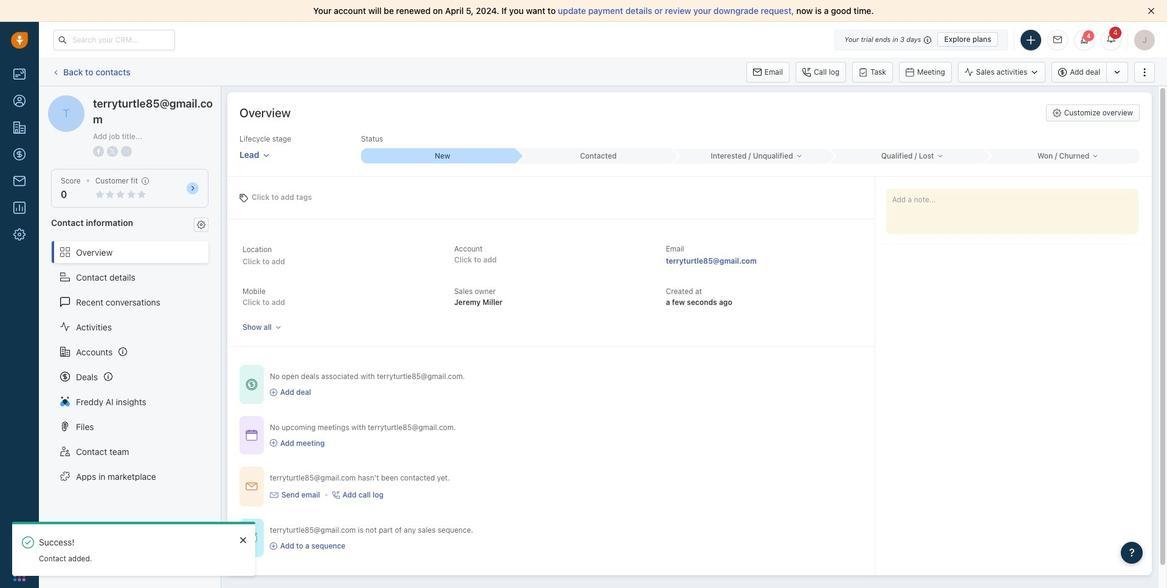 Task type: vqa. For each thing, say whether or not it's contained in the screenshot.
'down' icon
no



Task type: locate. For each thing, give the bounding box(es) containing it.
close image
[[1148, 7, 1156, 15]]

mng settings image
[[197, 221, 206, 229]]

phone element
[[7, 536, 32, 561]]

container_wx8msf4aqz5i3rn1 image
[[270, 389, 277, 397], [246, 430, 258, 442], [246, 481, 258, 493], [270, 491, 279, 500], [246, 533, 258, 545]]

container_wx8msf4aqz5i3rn1 image
[[246, 379, 258, 391], [270, 440, 277, 447], [332, 492, 340, 499], [270, 543, 277, 550]]

phone image
[[13, 543, 26, 555]]



Task type: describe. For each thing, give the bounding box(es) containing it.
Search your CRM... text field
[[54, 29, 175, 50]]

freshworks switcher image
[[13, 570, 26, 582]]

close image
[[240, 537, 246, 544]]



